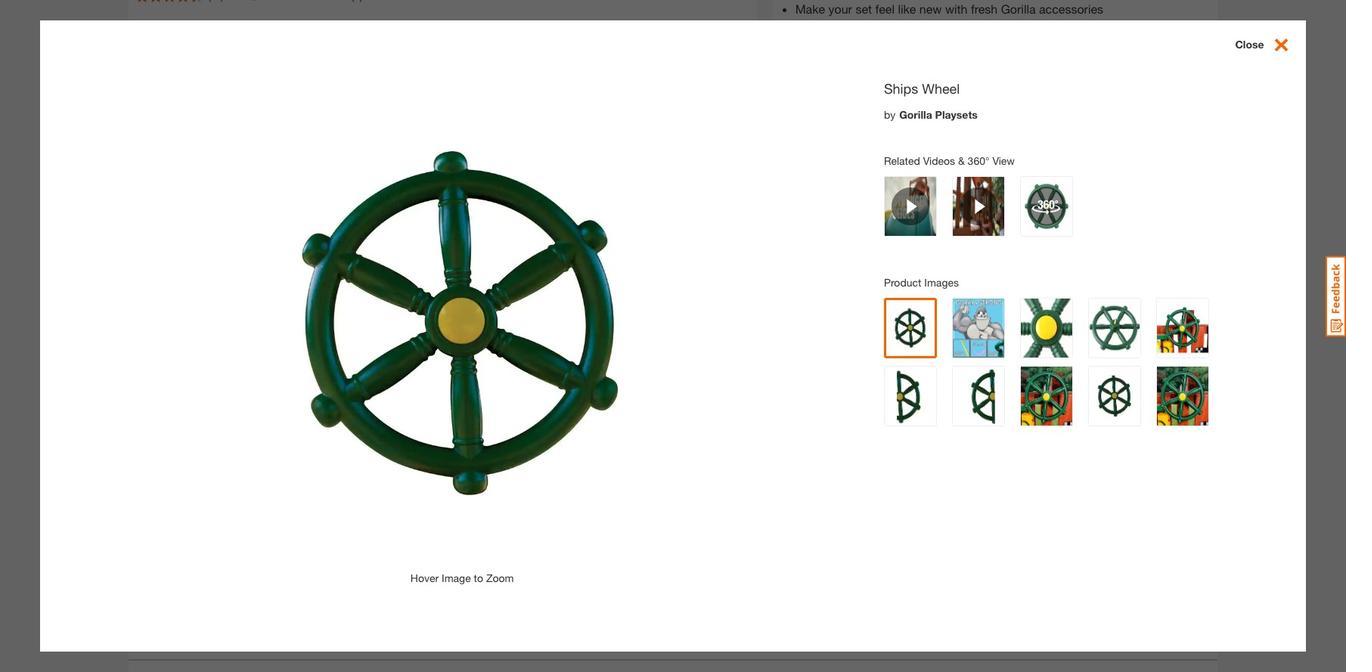 Task type: describe. For each thing, give the bounding box(es) containing it.
gorilla inside ships wheel main content
[[900, 108, 932, 121]]

close image
[[1264, 35, 1291, 54]]

schedule
[[954, 281, 999, 294]]

feel
[[876, 2, 895, 16]]

& inside ships wheel main content
[[958, 154, 965, 167]]

related
[[884, 154, 920, 167]]

free
[[816, 434, 845, 450]]

checkout
[[903, 240, 947, 253]]

fresh
[[971, 2, 998, 16]]

checkout.
[[863, 294, 909, 307]]

delivery for delivery tomorrow 19 available
[[927, 143, 985, 161]]

get it as soon as tomorrow.
[[812, 281, 951, 294]]

videos
[[923, 154, 955, 167]]

mins
[[864, 343, 888, 356]]

your for schedule
[[1002, 281, 1022, 294]]

set
[[856, 2, 872, 16]]

1 vertical spatial tomorrow
[[945, 343, 996, 356]]

more delivery methods in checkout
[[780, 240, 947, 253]]

product images
[[884, 276, 959, 289]]

close button
[[1236, 35, 1306, 56]]

methods
[[847, 240, 889, 253]]

new
[[920, 2, 942, 16]]

cart
[[1009, 381, 1034, 396]]

ships
[[884, 80, 918, 97]]

to left get
[[891, 343, 901, 356]]

related videos & 360° view
[[884, 154, 1015, 167]]

by inside ships wheel main content
[[884, 108, 896, 121]]

like
[[898, 2, 916, 16]]

or
[[1006, 434, 1020, 450]]

hover image to zoom
[[411, 572, 514, 584]]

in
[[952, 434, 964, 450]]

1 vertical spatial by
[[930, 343, 942, 356]]

0 vertical spatial delivery
[[808, 240, 844, 253]]

47
[[849, 343, 861, 356]]

free
[[927, 207, 955, 220]]

free & easy returns in store or online
[[816, 434, 1065, 450]]

202409440_s01 image
[[220, 31, 673, 484]]

zoom
[[486, 572, 514, 584]]

make your set feel like new with fresh gorilla accessories fosters creativity in your own backyard
[[795, 2, 1104, 34]]

gorilla inside make your set feel like new with fresh gorilla accessories fosters creativity in your own backyard
[[1001, 2, 1036, 16]]

own
[[931, 20, 954, 34]]

delivery details button
[[976, 238, 1049, 254]]

delivering
[[919, 101, 965, 114]]

in inside make your set feel like new with fresh gorilla accessories fosters creativity in your own backyard
[[891, 20, 900, 34]]

product
[[884, 276, 922, 289]]

19
[[927, 184, 939, 197]]

47 mins to get it by tomorrow
[[849, 343, 996, 356]]

your for make
[[829, 2, 852, 16]]

online
[[1023, 434, 1065, 450]]

add
[[967, 381, 990, 396]]

schedule your delivery in checkout.
[[812, 281, 1022, 307]]



Task type: vqa. For each thing, say whether or not it's contained in the screenshot.
Steel
no



Task type: locate. For each thing, give the bounding box(es) containing it.
by
[[884, 108, 896, 121], [930, 343, 942, 356]]

1 horizontal spatial it
[[922, 343, 927, 356]]

1 vertical spatial delivery
[[812, 294, 849, 307]]

soon
[[857, 281, 882, 294]]

backyard
[[957, 20, 1007, 34]]

delivery for delivery details
[[976, 240, 1014, 253]]

close
[[1236, 38, 1264, 51]]

&
[[958, 154, 965, 167], [848, 434, 858, 450]]

creativity
[[839, 20, 888, 34]]

in right methods
[[892, 240, 900, 253]]

as up checkout.
[[885, 281, 897, 294]]

0 vertical spatial by
[[884, 108, 896, 121]]

your inside schedule your delivery in checkout.
[[1002, 281, 1022, 294]]

1 horizontal spatial &
[[958, 154, 965, 167]]

tomorrow inside delivery tomorrow 19 available
[[927, 168, 978, 181]]

accessories
[[1039, 2, 1104, 16]]

1 vertical spatial delivery
[[976, 240, 1014, 253]]

delivery down get at top right
[[812, 294, 849, 307]]

1 horizontal spatial your
[[904, 20, 928, 34]]

in for checkout.
[[852, 294, 860, 307]]

in down feel at the right of page
[[891, 20, 900, 34]]

1 horizontal spatial gorilla
[[1001, 2, 1036, 16]]

to left zoom
[[474, 572, 483, 584]]

ships wheel main content
[[0, 0, 1346, 672]]

gorilla down ships wheel
[[900, 108, 932, 121]]

& right free
[[848, 434, 858, 450]]

your down like on the right top of the page
[[904, 20, 928, 34]]

0 vertical spatial tomorrow
[[927, 168, 978, 181]]

by gorilla playsets
[[884, 108, 978, 121]]

by right get
[[930, 343, 942, 356]]

delivering to
[[919, 101, 981, 114]]

in for checkout
[[892, 240, 900, 253]]

0 vertical spatial in
[[891, 20, 900, 34]]

0 vertical spatial &
[[958, 154, 965, 167]]

tomorrow.
[[900, 281, 951, 294]]

gorilla right fresh
[[1001, 2, 1036, 16]]

your
[[829, 2, 852, 16], [904, 20, 928, 34], [1002, 281, 1022, 294]]

None field
[[812, 372, 844, 404]]

delivery down the playsets in the right top of the page
[[927, 143, 985, 161]]

to
[[968, 101, 978, 114], [891, 343, 901, 356], [994, 381, 1005, 396], [474, 572, 483, 584]]

in inside schedule your delivery in checkout.
[[852, 294, 860, 307]]

playsets
[[935, 108, 978, 121]]

make
[[795, 2, 825, 16]]

delivery
[[808, 240, 844, 253], [812, 294, 849, 307]]

it right get
[[922, 343, 927, 356]]

1 vertical spatial &
[[848, 434, 858, 450]]

1 horizontal spatial as
[[885, 281, 897, 294]]

tomorrow down related videos & 360° view at top right
[[927, 168, 978, 181]]

360°
[[968, 154, 990, 167]]

2 as from the left
[[885, 281, 897, 294]]

2 vertical spatial in
[[852, 294, 860, 307]]

available
[[942, 184, 983, 197]]

returns
[[896, 434, 948, 450]]

0 horizontal spatial as
[[842, 281, 854, 294]]

delivery left details
[[976, 240, 1014, 253]]

your right 'schedule'
[[1002, 281, 1022, 294]]

delivery inside schedule your delivery in checkout.
[[812, 294, 849, 307]]

1 horizontal spatial by
[[930, 343, 942, 356]]

it
[[833, 281, 839, 294], [922, 343, 927, 356]]

1 vertical spatial in
[[892, 240, 900, 253]]

as left soon
[[842, 281, 854, 294]]

to right delivering
[[968, 101, 978, 114]]

0 horizontal spatial gorilla
[[900, 108, 932, 121]]

1 as from the left
[[842, 281, 854, 294]]

fosters
[[795, 20, 836, 34]]

4.5 stars image
[[136, 0, 203, 2]]

your left set
[[829, 2, 852, 16]]

0 horizontal spatial &
[[848, 434, 858, 450]]

more
[[780, 240, 805, 253]]

to inside "button"
[[994, 381, 1005, 396]]

0 horizontal spatial your
[[829, 2, 852, 16]]

delivery inside button
[[976, 240, 1014, 253]]

1 vertical spatial your
[[904, 20, 928, 34]]

wheel
[[922, 80, 960, 97]]

delivery right more
[[808, 240, 844, 253]]

& left 360°
[[958, 154, 965, 167]]

2 horizontal spatial your
[[1002, 281, 1022, 294]]

add to cart
[[967, 381, 1034, 396]]

gorilla
[[1001, 2, 1036, 16], [900, 108, 932, 121]]

by down 'ships'
[[884, 108, 896, 121]]

ships wheel
[[884, 80, 960, 97]]

1 vertical spatial it
[[922, 343, 927, 356]]

with
[[945, 2, 968, 16]]

tomorrow
[[927, 168, 978, 181], [945, 343, 996, 356]]

details
[[1017, 240, 1049, 253]]

feedback link image
[[1326, 256, 1346, 337]]

easy
[[862, 434, 893, 450]]

tomorrow up add
[[945, 343, 996, 356]]

to right add
[[994, 381, 1005, 396]]

delivery tomorrow 19 available
[[927, 143, 985, 197]]

delivery details
[[976, 240, 1049, 253]]

0 vertical spatial gorilla
[[1001, 2, 1036, 16]]

0 vertical spatial your
[[829, 2, 852, 16]]

get
[[812, 281, 830, 294]]

delivery
[[927, 143, 985, 161], [976, 240, 1014, 253]]

image
[[442, 572, 471, 584]]

0 horizontal spatial by
[[884, 108, 896, 121]]

0 vertical spatial delivery
[[927, 143, 985, 161]]

in
[[891, 20, 900, 34], [892, 240, 900, 253], [852, 294, 860, 307]]

0 horizontal spatial it
[[833, 281, 839, 294]]

add to cart button
[[888, 372, 1098, 406]]

get
[[904, 343, 919, 356]]

in down soon
[[852, 294, 860, 307]]

to inside ships wheel main content
[[474, 572, 483, 584]]

hover
[[411, 572, 439, 584]]

it right get at top right
[[833, 281, 839, 294]]

1 vertical spatial gorilla
[[900, 108, 932, 121]]

store
[[967, 434, 1002, 450]]

images
[[925, 276, 959, 289]]

view
[[993, 154, 1015, 167]]

0 vertical spatial it
[[833, 281, 839, 294]]

as
[[842, 281, 854, 294], [885, 281, 897, 294]]

2 vertical spatial your
[[1002, 281, 1022, 294]]



